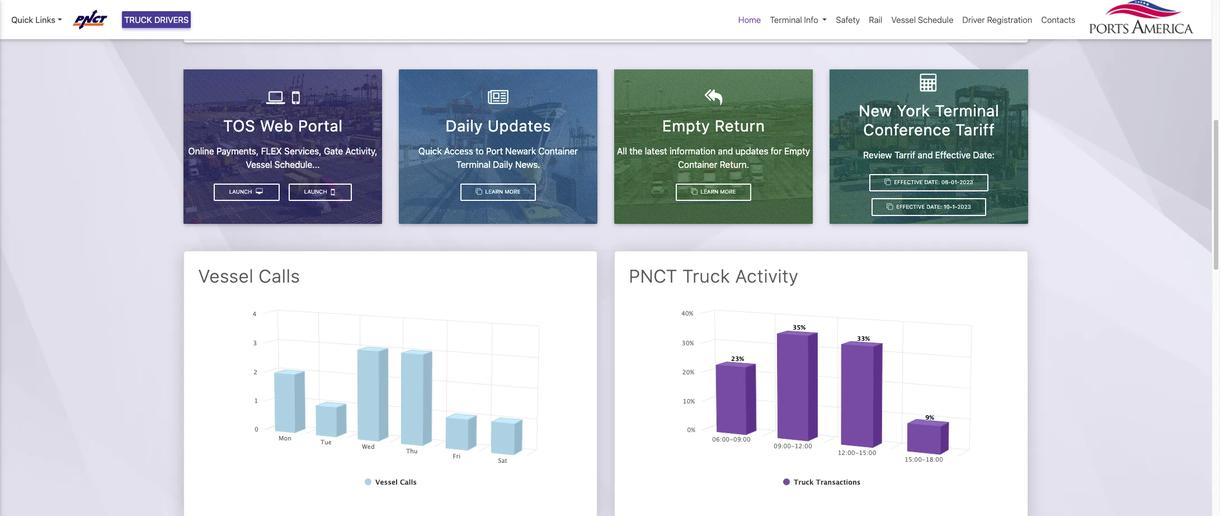 Task type: vqa. For each thing, say whether or not it's contained in the screenshot.
Container to the right
yes



Task type: locate. For each thing, give the bounding box(es) containing it.
launch left desktop icon
[[229, 189, 254, 195]]

0 horizontal spatial learn more link
[[461, 183, 536, 201]]

effective
[[936, 150, 971, 160], [895, 179, 923, 185], [897, 204, 925, 210]]

quick access to port newark container terminal daily news.
[[419, 146, 578, 169]]

contacts
[[1042, 15, 1076, 25]]

return
[[715, 116, 765, 135]]

clone image left effective date: 10-1-2023
[[887, 204, 893, 210]]

0 horizontal spatial terminal
[[456, 159, 491, 169]]

2 vertical spatial date:
[[927, 204, 942, 210]]

2023
[[960, 179, 974, 185], [958, 204, 971, 210]]

0 horizontal spatial more
[[505, 189, 521, 195]]

more
[[505, 189, 521, 195], [720, 189, 736, 195]]

2 vertical spatial clone image
[[887, 204, 893, 210]]

0 vertical spatial 2023
[[960, 179, 974, 185]]

container up 'news.'
[[539, 146, 578, 156]]

activity
[[735, 265, 799, 287]]

effective down effective date: 06-01-2023 link
[[897, 204, 925, 210]]

pnct
[[629, 265, 678, 287]]

1 horizontal spatial launch link
[[289, 183, 352, 201]]

launch
[[304, 189, 329, 195], [229, 189, 254, 195]]

effective down tarrif
[[895, 179, 923, 185]]

learn
[[486, 189, 503, 195], [701, 189, 719, 195]]

1 learn more from the left
[[484, 189, 521, 195]]

truck right pnct
[[683, 265, 730, 287]]

2 launch from the left
[[229, 189, 254, 195]]

rail
[[869, 15, 883, 25]]

0 vertical spatial clone image
[[885, 179, 891, 185]]

1 launch from the left
[[304, 189, 329, 195]]

container down information
[[678, 159, 718, 169]]

launch link down payments,
[[214, 183, 280, 201]]

effective inside effective date: 06-01-2023 link
[[895, 179, 923, 185]]

date: down the 'tariff'
[[973, 150, 995, 160]]

daily inside quick access to port newark container terminal daily news.
[[493, 159, 513, 169]]

1 horizontal spatial learn more
[[699, 189, 736, 195]]

1 horizontal spatial daily
[[493, 159, 513, 169]]

learn right clone icon
[[486, 189, 503, 195]]

container inside quick access to port newark container terminal daily news.
[[539, 146, 578, 156]]

return.
[[720, 159, 750, 169]]

2023 for 1-
[[958, 204, 971, 210]]

all
[[617, 146, 627, 156]]

quick links link
[[11, 13, 62, 26]]

date: for 01-
[[925, 179, 940, 185]]

1 learn more link from the left
[[461, 183, 536, 201]]

0 horizontal spatial daily
[[446, 116, 483, 135]]

learn more link down quick access to port newark container terminal daily news.
[[461, 183, 536, 201]]

tariff
[[956, 120, 995, 139]]

0 horizontal spatial learn
[[486, 189, 503, 195]]

quick
[[11, 15, 33, 25], [419, 146, 442, 156]]

more down return.
[[720, 189, 736, 195]]

and right tarrif
[[918, 150, 933, 160]]

rail link
[[865, 9, 887, 30]]

updates
[[736, 146, 769, 156]]

1 more from the left
[[505, 189, 521, 195]]

quick left access
[[419, 146, 442, 156]]

0 horizontal spatial truck
[[124, 15, 152, 25]]

vessel
[[892, 15, 916, 25], [246, 159, 272, 169], [198, 265, 254, 287]]

1 horizontal spatial terminal
[[770, 15, 802, 25]]

launch link down schedule...
[[289, 183, 352, 201]]

0 horizontal spatial and
[[718, 146, 733, 156]]

1 launch link from the left
[[289, 183, 352, 201]]

safety
[[836, 15, 860, 25]]

1 vertical spatial terminal
[[935, 101, 1000, 120]]

1 horizontal spatial container
[[678, 159, 718, 169]]

2 horizontal spatial terminal
[[935, 101, 1000, 120]]

empty right "for"
[[785, 146, 810, 156]]

terminal
[[770, 15, 802, 25], [935, 101, 1000, 120], [456, 159, 491, 169]]

more for return
[[720, 189, 736, 195]]

driver
[[963, 15, 985, 25]]

effective date: 06-01-2023
[[893, 179, 974, 185]]

2023 inside effective date: 10-1-2023 link
[[958, 204, 971, 210]]

0 horizontal spatial empty
[[662, 116, 710, 135]]

terminal up the 'tariff'
[[935, 101, 1000, 120]]

terminal info link
[[766, 9, 832, 30]]

1 vertical spatial clone image
[[691, 189, 698, 195]]

01-
[[951, 179, 960, 185]]

2 more from the left
[[720, 189, 736, 195]]

calls
[[259, 265, 300, 287]]

review tarrif and effective date:
[[864, 150, 995, 160]]

0 horizontal spatial learn more
[[484, 189, 521, 195]]

latest
[[645, 146, 668, 156]]

clone image down all the latest information and updates for empty container return.
[[691, 189, 698, 195]]

learn more right clone icon
[[484, 189, 521, 195]]

launch left mobile icon
[[304, 189, 329, 195]]

drivers
[[154, 15, 189, 25]]

1 horizontal spatial empty
[[785, 146, 810, 156]]

0 horizontal spatial launch
[[229, 189, 254, 195]]

info
[[804, 15, 819, 25]]

0 vertical spatial effective
[[936, 150, 971, 160]]

clone image down review on the right
[[885, 179, 891, 185]]

vessel for calls
[[198, 265, 254, 287]]

2 learn more link from the left
[[676, 183, 752, 201]]

1 vertical spatial date:
[[925, 179, 940, 185]]

empty
[[662, 116, 710, 135], [785, 146, 810, 156]]

1 vertical spatial empty
[[785, 146, 810, 156]]

0 vertical spatial terminal
[[770, 15, 802, 25]]

date: for 1-
[[927, 204, 942, 210]]

2023 right 06- on the right top of the page
[[960, 179, 974, 185]]

0 horizontal spatial launch link
[[214, 183, 280, 201]]

more for updates
[[505, 189, 521, 195]]

2 vertical spatial vessel
[[198, 265, 254, 287]]

vessel down flex
[[246, 159, 272, 169]]

vessel right "rail"
[[892, 15, 916, 25]]

york
[[897, 101, 931, 120]]

1 vertical spatial daily
[[493, 159, 513, 169]]

1 vertical spatial quick
[[419, 146, 442, 156]]

daily up access
[[446, 116, 483, 135]]

vessel inside online payments, flex services, gate activity, vessel schedule...
[[246, 159, 272, 169]]

effective for effective date: 06-01-2023
[[895, 179, 923, 185]]

1 horizontal spatial more
[[720, 189, 736, 195]]

2 learn more from the left
[[699, 189, 736, 195]]

daily down "port"
[[493, 159, 513, 169]]

clone image inside learn more link
[[691, 189, 698, 195]]

effective for effective date: 10-1-2023
[[897, 204, 925, 210]]

quick for quick access to port newark container terminal daily news.
[[419, 146, 442, 156]]

and
[[718, 146, 733, 156], [918, 150, 933, 160]]

1 vertical spatial effective
[[895, 179, 923, 185]]

daily
[[446, 116, 483, 135], [493, 159, 513, 169]]

empty return
[[662, 116, 765, 135]]

quick inside quick access to port newark container terminal daily news.
[[419, 146, 442, 156]]

terminal down to
[[456, 159, 491, 169]]

date:
[[973, 150, 995, 160], [925, 179, 940, 185], [927, 204, 942, 210]]

learn more link
[[461, 183, 536, 201], [676, 183, 752, 201]]

0 horizontal spatial container
[[539, 146, 578, 156]]

learn for return
[[701, 189, 719, 195]]

contacts link
[[1037, 9, 1080, 30]]

2023 inside effective date: 06-01-2023 link
[[960, 179, 974, 185]]

vessel calls
[[198, 265, 300, 287]]

effective up 01-
[[936, 150, 971, 160]]

10-
[[944, 204, 953, 210]]

empty up information
[[662, 116, 710, 135]]

1 horizontal spatial learn
[[701, 189, 719, 195]]

quick links
[[11, 15, 55, 25]]

clone image inside effective date: 06-01-2023 link
[[885, 179, 891, 185]]

online
[[188, 146, 214, 156]]

learn more link for updates
[[461, 183, 536, 201]]

more down 'news.'
[[505, 189, 521, 195]]

truck left 'drivers'
[[124, 15, 152, 25]]

0 vertical spatial container
[[539, 146, 578, 156]]

0 vertical spatial vessel
[[892, 15, 916, 25]]

2 vertical spatial effective
[[897, 204, 925, 210]]

2023 right "10-"
[[958, 204, 971, 210]]

1 vertical spatial 2023
[[958, 204, 971, 210]]

learn more link down all the latest information and updates for empty container return.
[[676, 183, 752, 201]]

truck
[[124, 15, 152, 25], [683, 265, 730, 287]]

terminal inside terminal info link
[[770, 15, 802, 25]]

1-
[[953, 204, 958, 210]]

1 vertical spatial vessel
[[246, 159, 272, 169]]

container inside all the latest information and updates for empty container return.
[[678, 159, 718, 169]]

date: left "10-"
[[927, 204, 942, 210]]

links
[[35, 15, 55, 25]]

empty inside all the latest information and updates for empty container return.
[[785, 146, 810, 156]]

1 horizontal spatial quick
[[419, 146, 442, 156]]

pnct truck activity
[[629, 265, 799, 287]]

and up return.
[[718, 146, 733, 156]]

1 horizontal spatial truck
[[683, 265, 730, 287]]

0 vertical spatial daily
[[446, 116, 483, 135]]

clone image
[[885, 179, 891, 185], [691, 189, 698, 195], [887, 204, 893, 210]]

effective inside effective date: 10-1-2023 link
[[897, 204, 925, 210]]

learn more down return.
[[699, 189, 736, 195]]

2 learn from the left
[[701, 189, 719, 195]]

2 vertical spatial terminal
[[456, 159, 491, 169]]

payments,
[[217, 146, 259, 156]]

0 vertical spatial truck
[[124, 15, 152, 25]]

effective date: 10-1-2023 link
[[872, 198, 987, 216]]

0 vertical spatial quick
[[11, 15, 33, 25]]

learn more
[[484, 189, 521, 195], [699, 189, 736, 195]]

terminal left info
[[770, 15, 802, 25]]

launch link
[[289, 183, 352, 201], [214, 183, 280, 201]]

learn down all the latest information and updates for empty container return.
[[701, 189, 719, 195]]

1 horizontal spatial launch
[[304, 189, 329, 195]]

vessel left calls
[[198, 265, 254, 287]]

quick left links
[[11, 15, 33, 25]]

1 horizontal spatial learn more link
[[676, 183, 752, 201]]

0 horizontal spatial quick
[[11, 15, 33, 25]]

terminal inside new york terminal conference tariff
[[935, 101, 1000, 120]]

container
[[539, 146, 578, 156], [678, 159, 718, 169]]

web
[[260, 116, 293, 135]]

schedule...
[[275, 159, 320, 169]]

home
[[739, 15, 761, 25]]

driver registration link
[[958, 9, 1037, 30]]

date: left 06- on the right top of the page
[[925, 179, 940, 185]]

driver registration
[[963, 15, 1033, 25]]

mobile image
[[331, 187, 335, 196]]

1 learn from the left
[[486, 189, 503, 195]]

newark
[[506, 146, 536, 156]]

None text field
[[224, 0, 459, 12], [572, 0, 876, 12], [224, 0, 459, 12], [572, 0, 876, 12]]

1 vertical spatial container
[[678, 159, 718, 169]]

1 vertical spatial truck
[[683, 265, 730, 287]]



Task type: describe. For each thing, give the bounding box(es) containing it.
clone image inside effective date: 10-1-2023 link
[[887, 204, 893, 210]]

terminal inside quick access to port newark container terminal daily news.
[[456, 159, 491, 169]]

launch for mobile icon
[[304, 189, 329, 195]]

registration
[[988, 15, 1033, 25]]

schedule
[[918, 15, 954, 25]]

new york terminal conference tariff
[[859, 101, 1000, 139]]

all the latest information and updates for empty container return.
[[617, 146, 810, 169]]

0 vertical spatial empty
[[662, 116, 710, 135]]

online payments, flex services, gate activity, vessel schedule...
[[188, 146, 377, 169]]

launch for desktop icon
[[229, 189, 254, 195]]

0 vertical spatial date:
[[973, 150, 995, 160]]

learn more for updates
[[484, 189, 521, 195]]

tarrif
[[895, 150, 916, 160]]

learn more link for return
[[676, 183, 752, 201]]

review
[[864, 150, 892, 160]]

portal
[[298, 116, 343, 135]]

vessel for schedule
[[892, 15, 916, 25]]

updates
[[488, 116, 551, 135]]

truck inside "link"
[[124, 15, 152, 25]]

effective date: 06-01-2023 link
[[870, 174, 989, 192]]

2023 for 01-
[[960, 179, 974, 185]]

home link
[[734, 9, 766, 30]]

for
[[771, 146, 782, 156]]

news.
[[515, 159, 540, 169]]

tos
[[223, 116, 255, 135]]

truck drivers link
[[122, 11, 191, 28]]

truck drivers
[[124, 15, 189, 25]]

safety link
[[832, 9, 865, 30]]

and inside all the latest information and updates for empty container return.
[[718, 146, 733, 156]]

conference
[[863, 120, 951, 139]]

vessel schedule
[[892, 15, 954, 25]]

effective date: 10-1-2023
[[895, 204, 971, 210]]

information
[[670, 146, 716, 156]]

access
[[444, 146, 473, 156]]

gate
[[324, 146, 343, 156]]

to
[[476, 146, 484, 156]]

learn more for return
[[699, 189, 736, 195]]

port
[[486, 146, 503, 156]]

desktop image
[[256, 189, 263, 195]]

tos web portal
[[223, 116, 343, 135]]

clone image
[[476, 189, 482, 195]]

activity,
[[346, 146, 377, 156]]

clone image for empty return
[[691, 189, 698, 195]]

flex
[[261, 146, 282, 156]]

vessel schedule link
[[887, 9, 958, 30]]

new
[[859, 101, 892, 120]]

06-
[[942, 179, 951, 185]]

services,
[[284, 146, 322, 156]]

quick for quick links
[[11, 15, 33, 25]]

1 horizontal spatial and
[[918, 150, 933, 160]]

learn for updates
[[486, 189, 503, 195]]

the
[[630, 146, 643, 156]]

clone image for new york terminal conference tariff
[[885, 179, 891, 185]]

terminal info
[[770, 15, 819, 25]]

daily updates
[[446, 116, 551, 135]]

2 launch link from the left
[[214, 183, 280, 201]]



